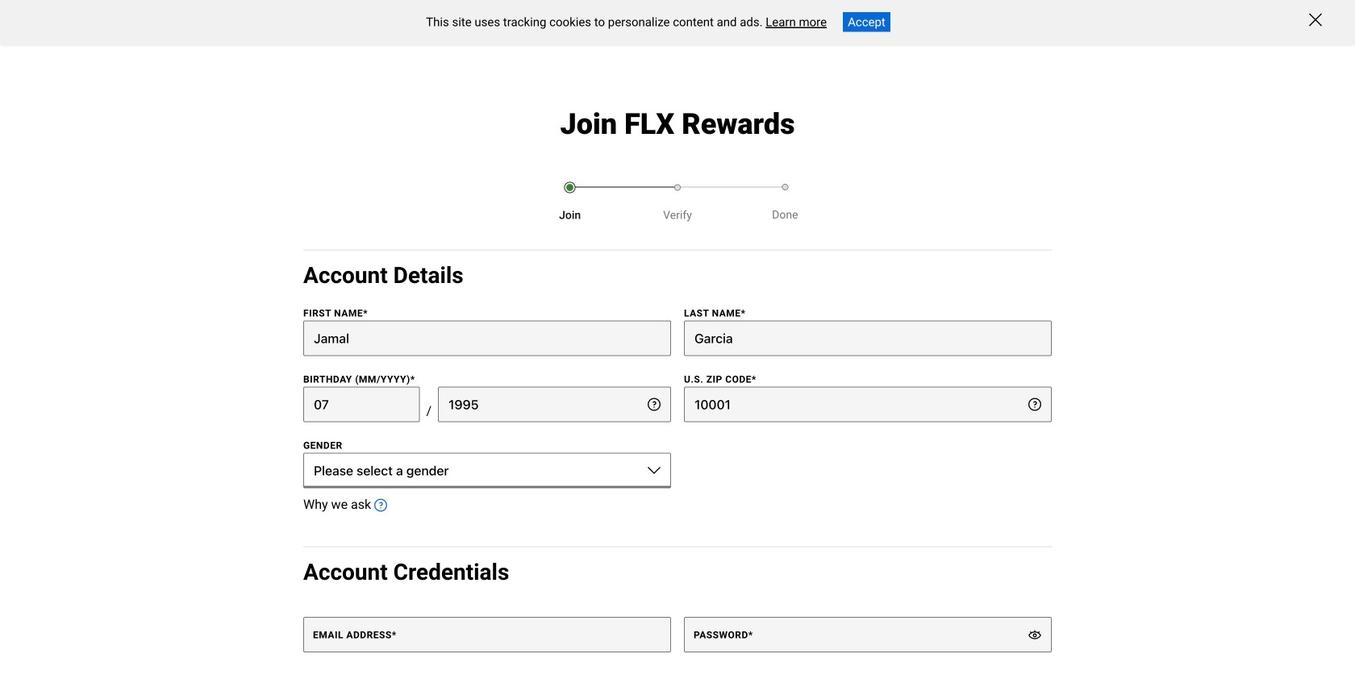 Task type: locate. For each thing, give the bounding box(es) containing it.
toolbar
[[110, 0, 905, 44]]

None text field
[[303, 321, 671, 356], [684, 321, 1052, 356], [303, 387, 420, 422], [438, 387, 671, 422], [303, 321, 671, 356], [684, 321, 1052, 356], [303, 387, 420, 422], [438, 387, 671, 422]]

None text field
[[684, 387, 1052, 422]]

more information image
[[648, 398, 661, 411], [1028, 398, 1041, 411]]

1 horizontal spatial more information image
[[1028, 398, 1041, 411]]

0 horizontal spatial inactive image
[[674, 184, 681, 191]]

None email field
[[303, 617, 671, 653]]

inactive image
[[782, 184, 788, 190], [674, 184, 681, 191]]

2 inactive image from the left
[[674, 184, 681, 191]]

0 horizontal spatial more information image
[[648, 398, 661, 411]]

None password field
[[684, 617, 1052, 653]]

1 horizontal spatial inactive image
[[782, 184, 788, 190]]

2 more information image from the left
[[1028, 398, 1041, 411]]

required element
[[363, 308, 368, 319], [741, 308, 746, 319], [752, 374, 756, 385], [392, 630, 397, 641], [748, 630, 753, 641]]



Task type: describe. For each thing, give the bounding box(es) containing it.
primary element
[[97, 0, 1258, 44]]

active image
[[564, 182, 576, 193]]

1 inactive image from the left
[[782, 184, 788, 190]]

1 more information image from the left
[[648, 398, 661, 411]]

cookie banner region
[[0, 0, 1355, 44]]

more information image
[[374, 499, 387, 512]]

show password image
[[1028, 628, 1041, 641]]

close image
[[1309, 13, 1322, 26]]



Task type: vqa. For each thing, say whether or not it's contained in the screenshot.
rightmost dunk
no



